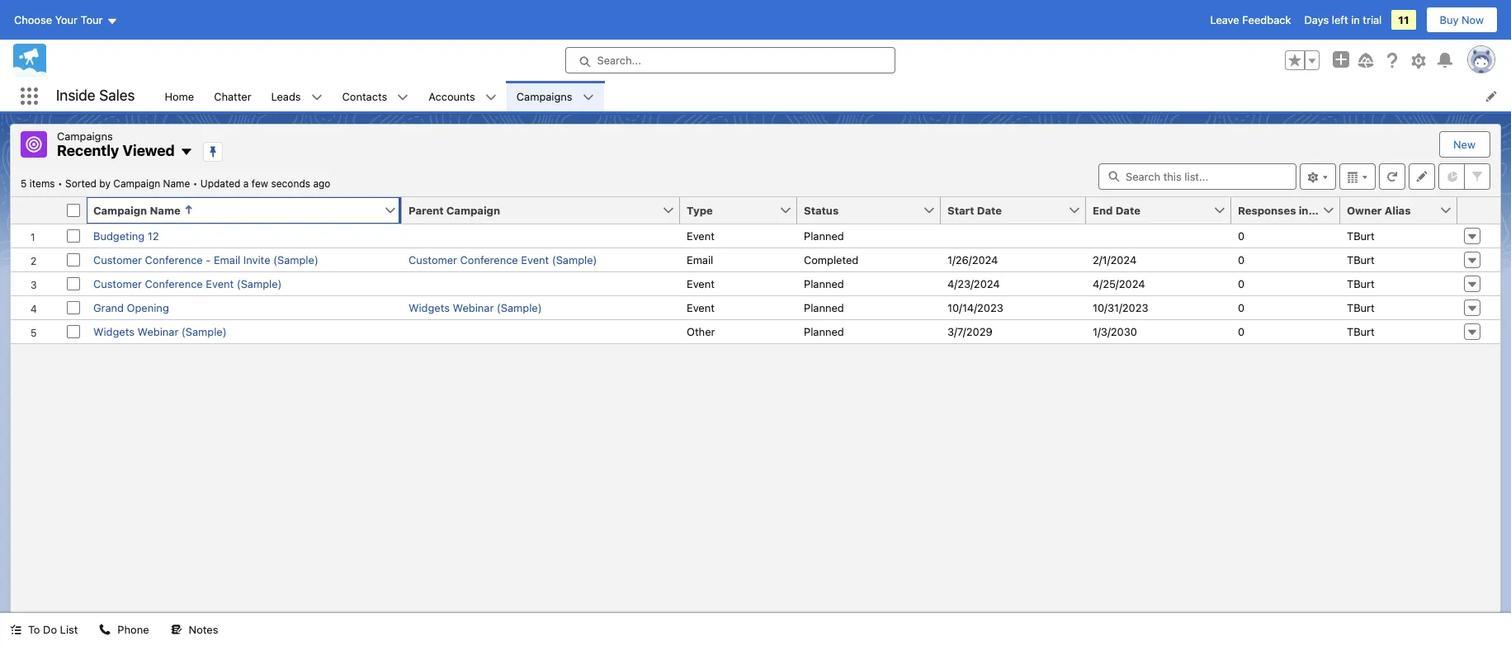 Task type: describe. For each thing, give the bounding box(es) containing it.
buy now button
[[1426, 7, 1498, 33]]

few
[[252, 177, 268, 189]]

customer for event
[[93, 277, 142, 290]]

type button
[[680, 197, 779, 223]]

leave feedback
[[1210, 13, 1291, 26]]

responses
[[1238, 203, 1296, 217]]

text default image inside campaigns list item
[[582, 91, 594, 103]]

0 vertical spatial in
[[1351, 13, 1360, 26]]

2 email from the left
[[687, 253, 713, 266]]

0 vertical spatial name
[[163, 177, 190, 189]]

feedback
[[1242, 13, 1291, 26]]

search... button
[[565, 47, 895, 73]]

parent campaign button
[[402, 197, 662, 223]]

responses in campaign element
[[1231, 197, 1365, 224]]

1 vertical spatial widgets webinar (sample) link
[[93, 325, 227, 338]]

end date button
[[1086, 197, 1213, 223]]

campaign name button
[[87, 197, 384, 223]]

tburt for 1/3/2030
[[1347, 325, 1375, 338]]

left
[[1332, 13, 1348, 26]]

campaign name
[[93, 203, 181, 217]]

tburt for 10/31/2023
[[1347, 301, 1375, 314]]

choose your tour
[[14, 13, 103, 26]]

owner alias button
[[1340, 197, 1439, 223]]

date for end date
[[1116, 203, 1141, 217]]

start date button
[[941, 197, 1068, 223]]

planned for 10/14/2023
[[804, 301, 844, 314]]

1 email from the left
[[214, 253, 240, 266]]

1 horizontal spatial widgets webinar (sample)
[[409, 301, 542, 314]]

days left in trial
[[1304, 13, 1382, 26]]

text default image inside contacts list item
[[397, 91, 409, 103]]

customer conference - email invite (sample)
[[93, 253, 318, 266]]

0 vertical spatial widgets webinar (sample) link
[[409, 301, 542, 314]]

to do list button
[[0, 613, 88, 646]]

text default image inside the "accounts" list item
[[485, 91, 497, 103]]

leads link
[[261, 81, 311, 111]]

new button
[[1440, 132, 1489, 157]]

text default image
[[99, 624, 111, 636]]

text default image inside 'notes' button
[[171, 624, 182, 636]]

by
[[99, 177, 111, 189]]

event for 4/23/2024
[[687, 277, 715, 290]]

tburt for 2/1/2024
[[1347, 253, 1375, 266]]

recently
[[57, 142, 119, 159]]

list containing home
[[155, 81, 1511, 111]]

date for start date
[[977, 203, 1002, 217]]

home link
[[155, 81, 204, 111]]

0 for 10/31/2023
[[1238, 301, 1245, 314]]

parent campaign element
[[402, 197, 690, 224]]

1 tburt from the top
[[1347, 229, 1375, 242]]

text default image inside leads list item
[[311, 91, 322, 103]]

5 items • sorted by campaign name • updated a few seconds ago
[[21, 177, 331, 189]]

contacts list item
[[332, 81, 419, 111]]

choose
[[14, 13, 52, 26]]

buy now
[[1440, 13, 1484, 26]]

other
[[687, 325, 715, 338]]

start date element
[[941, 197, 1096, 224]]

start
[[948, 203, 974, 217]]

0 horizontal spatial widgets webinar (sample)
[[93, 325, 227, 338]]

10/31/2023
[[1093, 301, 1149, 314]]

planned for 3/7/2029
[[804, 325, 844, 338]]

tburt for 4/25/2024
[[1347, 277, 1375, 290]]

webinar for bottommost widgets webinar (sample) link
[[137, 325, 179, 338]]

do
[[43, 623, 57, 636]]

accounts list item
[[419, 81, 507, 111]]

search...
[[597, 54, 641, 67]]

customer conference event (sample) for bottom the customer conference event (sample) link
[[93, 277, 282, 290]]

accounts
[[429, 90, 475, 103]]

leave
[[1210, 13, 1239, 26]]

0 vertical spatial customer conference event (sample) link
[[409, 253, 597, 266]]

none search field inside recently viewed|campaigns|list view element
[[1099, 163, 1297, 189]]

budgeting
[[93, 229, 145, 242]]

1/26/2024
[[948, 253, 998, 266]]

recently viewed grid
[[11, 197, 1501, 344]]

updated
[[200, 177, 241, 189]]

grand
[[93, 301, 124, 314]]

customer for email
[[93, 253, 142, 266]]

a
[[243, 177, 249, 189]]

owner
[[1347, 203, 1382, 217]]

action image
[[1458, 197, 1501, 223]]

2 • from the left
[[193, 177, 198, 189]]

recently viewed|campaigns|list view element
[[10, 124, 1501, 613]]

chatter link
[[204, 81, 261, 111]]

grand opening
[[93, 301, 169, 314]]

0 for 2/1/2024
[[1238, 253, 1245, 266]]

campaigns inside 'campaigns' link
[[517, 90, 572, 103]]

4/23/2024
[[948, 277, 1000, 290]]

phone
[[118, 623, 149, 636]]

parent
[[409, 203, 444, 217]]

seconds
[[271, 177, 310, 189]]

items
[[30, 177, 55, 189]]

0 for 1/3/2030
[[1238, 325, 1245, 338]]

home
[[165, 90, 194, 103]]

widgets for bottommost widgets webinar (sample) link
[[93, 325, 135, 338]]

2/1/2024
[[1093, 253, 1137, 266]]

sales
[[99, 87, 135, 104]]

notes
[[189, 623, 218, 636]]

3/7/2029
[[948, 325, 993, 338]]

responses in campaign
[[1238, 203, 1365, 217]]

accounts link
[[419, 81, 485, 111]]

leave feedback link
[[1210, 13, 1291, 26]]

parent campaign
[[409, 203, 500, 217]]

5
[[21, 177, 27, 189]]

event for 10/14/2023
[[687, 301, 715, 314]]

cell for 4/23/2024
[[402, 271, 680, 295]]

recently viewed status
[[21, 177, 200, 189]]

contacts link
[[332, 81, 397, 111]]

trial
[[1363, 13, 1382, 26]]

type
[[687, 203, 713, 217]]

customer conference event (sample) for topmost the customer conference event (sample) link
[[409, 253, 597, 266]]



Task type: locate. For each thing, give the bounding box(es) containing it.
end date
[[1093, 203, 1141, 217]]

sorted
[[65, 177, 97, 189]]

contacts
[[342, 90, 387, 103]]

date inside button
[[1116, 203, 1141, 217]]

customer conference event (sample) link down customer conference - email invite (sample) link
[[93, 277, 282, 290]]

customer conference event (sample) down "parent campaign" button on the left of page
[[409, 253, 597, 266]]

1 horizontal spatial campaigns
[[517, 90, 572, 103]]

chatter
[[214, 90, 251, 103]]

(sample)
[[273, 253, 318, 266], [552, 253, 597, 266], [237, 277, 282, 290], [497, 301, 542, 314], [181, 325, 227, 338]]

campaigns down inside
[[57, 130, 113, 143]]

leads list item
[[261, 81, 332, 111]]

•
[[58, 177, 62, 189], [193, 177, 198, 189]]

date right end
[[1116, 203, 1141, 217]]

0 horizontal spatial date
[[977, 203, 1002, 217]]

None search field
[[1099, 163, 1297, 189]]

planned for 0
[[804, 229, 844, 242]]

conference up opening
[[145, 277, 203, 290]]

text default image
[[311, 91, 322, 103], [397, 91, 409, 103], [485, 91, 497, 103], [582, 91, 594, 103], [180, 145, 193, 159], [10, 624, 21, 636], [171, 624, 182, 636]]

in right responses
[[1299, 203, 1309, 217]]

0 vertical spatial widgets webinar (sample)
[[409, 301, 542, 314]]

3 0 from the top
[[1238, 277, 1245, 290]]

campaigns right the "accounts" list item
[[517, 90, 572, 103]]

0 horizontal spatial campaigns
[[57, 130, 113, 143]]

date inside button
[[977, 203, 1002, 217]]

owner alias element
[[1340, 197, 1468, 224]]

in right left
[[1351, 13, 1360, 26]]

recently viewed
[[57, 142, 175, 159]]

email right the -
[[214, 253, 240, 266]]

list
[[155, 81, 1511, 111]]

webinar
[[453, 301, 494, 314], [137, 325, 179, 338]]

0 horizontal spatial email
[[214, 253, 240, 266]]

action element
[[1458, 197, 1501, 224]]

1 horizontal spatial customer conference event (sample)
[[409, 253, 597, 266]]

date
[[977, 203, 1002, 217], [1116, 203, 1141, 217]]

owner alias
[[1347, 203, 1411, 217]]

10/14/2023
[[948, 301, 1003, 314]]

1 • from the left
[[58, 177, 62, 189]]

customer
[[93, 253, 142, 266], [409, 253, 457, 266], [93, 277, 142, 290]]

alias
[[1385, 203, 1411, 217]]

now
[[1462, 13, 1484, 26]]

budgeting 12 link
[[93, 229, 159, 242]]

opening
[[127, 301, 169, 314]]

name down viewed
[[163, 177, 190, 189]]

your
[[55, 13, 78, 26]]

event
[[687, 229, 715, 242], [521, 253, 549, 266], [206, 277, 234, 290], [687, 277, 715, 290], [687, 301, 715, 314]]

widgets for topmost widgets webinar (sample) link
[[409, 301, 450, 314]]

0 vertical spatial customer conference event (sample)
[[409, 253, 597, 266]]

0 horizontal spatial •
[[58, 177, 62, 189]]

1 vertical spatial customer conference event (sample)
[[93, 277, 282, 290]]

2 planned from the top
[[804, 277, 844, 290]]

campaigns
[[517, 90, 572, 103], [57, 130, 113, 143]]

0
[[1238, 229, 1245, 242], [1238, 253, 1245, 266], [1238, 277, 1245, 290], [1238, 301, 1245, 314], [1238, 325, 1245, 338]]

1 horizontal spatial date
[[1116, 203, 1141, 217]]

11
[[1398, 13, 1409, 26]]

to
[[28, 623, 40, 636]]

conference for event
[[145, 277, 203, 290]]

1 horizontal spatial customer conference event (sample) link
[[409, 253, 597, 266]]

item number element
[[11, 197, 60, 224]]

1 horizontal spatial widgets webinar (sample) link
[[409, 301, 542, 314]]

grand opening link
[[93, 301, 169, 314]]

4/25/2024
[[1093, 277, 1145, 290]]

12
[[148, 229, 159, 242]]

budgeting 12
[[93, 229, 159, 242]]

in inside responses in campaign button
[[1299, 203, 1309, 217]]

1 vertical spatial customer conference event (sample) link
[[93, 277, 282, 290]]

name up 12
[[150, 203, 181, 217]]

cell
[[60, 197, 87, 224], [402, 224, 680, 247], [402, 271, 680, 295], [402, 319, 680, 343]]

list
[[60, 623, 78, 636]]

5 tburt from the top
[[1347, 325, 1375, 338]]

1 horizontal spatial in
[[1351, 13, 1360, 26]]

1 0 from the top
[[1238, 229, 1245, 242]]

completed
[[804, 253, 859, 266]]

customer conference event (sample)
[[409, 253, 597, 266], [93, 277, 282, 290]]

0 horizontal spatial customer conference event (sample) link
[[93, 277, 282, 290]]

0 vertical spatial campaigns
[[517, 90, 572, 103]]

0 vertical spatial widgets
[[409, 301, 450, 314]]

text default image inside to do list button
[[10, 624, 21, 636]]

1/3/2030
[[1093, 325, 1137, 338]]

4 planned from the top
[[804, 325, 844, 338]]

responses in campaign button
[[1231, 197, 1365, 223]]

viewed
[[123, 142, 175, 159]]

widgets
[[409, 301, 450, 314], [93, 325, 135, 338]]

inside
[[56, 87, 95, 104]]

widgets webinar (sample)
[[409, 301, 542, 314], [93, 325, 227, 338]]

1 horizontal spatial email
[[687, 253, 713, 266]]

planned for 4/23/2024
[[804, 277, 844, 290]]

event for 0
[[687, 229, 715, 242]]

status
[[804, 203, 839, 217]]

buy
[[1440, 13, 1459, 26]]

3 planned from the top
[[804, 301, 844, 314]]

leads
[[271, 90, 301, 103]]

4 tburt from the top
[[1347, 301, 1375, 314]]

1 vertical spatial campaigns
[[57, 130, 113, 143]]

1 horizontal spatial •
[[193, 177, 198, 189]]

0 horizontal spatial in
[[1299, 203, 1309, 217]]

1 planned from the top
[[804, 229, 844, 242]]

conference down 12
[[145, 253, 203, 266]]

customer down budgeting
[[93, 253, 142, 266]]

customer up grand
[[93, 277, 142, 290]]

campaign name element
[[87, 197, 412, 224]]

• left the updated
[[193, 177, 198, 189]]

status button
[[797, 197, 923, 223]]

end
[[1093, 203, 1113, 217]]

0 horizontal spatial widgets webinar (sample) link
[[93, 325, 227, 338]]

customer conference event (sample) down customer conference - email invite (sample) link
[[93, 277, 282, 290]]

cell for 3/7/2029
[[402, 319, 680, 343]]

customer conference event (sample) link down "parent campaign" button on the left of page
[[409, 253, 597, 266]]

2 0 from the top
[[1238, 253, 1245, 266]]

campaigns link
[[507, 81, 582, 111]]

tour
[[81, 13, 103, 26]]

4 0 from the top
[[1238, 301, 1245, 314]]

cell for 0
[[402, 224, 680, 247]]

customer conference - email invite (sample) link
[[93, 253, 318, 266]]

1 horizontal spatial widgets
[[409, 301, 450, 314]]

-
[[206, 253, 211, 266]]

0 horizontal spatial widgets
[[93, 325, 135, 338]]

1 vertical spatial widgets
[[93, 325, 135, 338]]

conference down parent campaign
[[460, 253, 518, 266]]

widgets webinar (sample) link
[[409, 301, 542, 314], [93, 325, 227, 338]]

group
[[1285, 50, 1320, 70]]

name
[[163, 177, 190, 189], [150, 203, 181, 217]]

phone button
[[89, 613, 159, 646]]

end date element
[[1086, 197, 1241, 224]]

Search Recently Viewed list view. search field
[[1099, 163, 1297, 189]]

campaigns list item
[[507, 81, 604, 111]]

campaigns inside recently viewed|campaigns|list view element
[[57, 130, 113, 143]]

days
[[1304, 13, 1329, 26]]

1 vertical spatial webinar
[[137, 325, 179, 338]]

3 tburt from the top
[[1347, 277, 1375, 290]]

ago
[[313, 177, 331, 189]]

0 for 4/25/2024
[[1238, 277, 1245, 290]]

2 date from the left
[[1116, 203, 1141, 217]]

5 0 from the top
[[1238, 325, 1245, 338]]

• right items
[[58, 177, 62, 189]]

0 vertical spatial webinar
[[453, 301, 494, 314]]

type element
[[680, 197, 807, 224]]

invite
[[243, 253, 270, 266]]

email
[[214, 253, 240, 266], [687, 253, 713, 266]]

start date
[[948, 203, 1002, 217]]

0 horizontal spatial webinar
[[137, 325, 179, 338]]

conference for email
[[145, 253, 203, 266]]

0 horizontal spatial customer conference event (sample)
[[93, 277, 282, 290]]

date right start
[[977, 203, 1002, 217]]

name inside campaign name button
[[150, 203, 181, 217]]

webinar for topmost widgets webinar (sample) link
[[453, 301, 494, 314]]

1 horizontal spatial webinar
[[453, 301, 494, 314]]

notes button
[[161, 613, 228, 646]]

to do list
[[28, 623, 78, 636]]

new
[[1454, 138, 1476, 151]]

in
[[1351, 13, 1360, 26], [1299, 203, 1309, 217]]

1 date from the left
[[977, 203, 1002, 217]]

inside sales
[[56, 87, 135, 104]]

2 tburt from the top
[[1347, 253, 1375, 266]]

1 vertical spatial in
[[1299, 203, 1309, 217]]

choose your tour button
[[13, 7, 118, 33]]

item number image
[[11, 197, 60, 223]]

customer down parent
[[409, 253, 457, 266]]

1 vertical spatial name
[[150, 203, 181, 217]]

status element
[[797, 197, 951, 224]]

email down type
[[687, 253, 713, 266]]

1 vertical spatial widgets webinar (sample)
[[93, 325, 227, 338]]



Task type: vqa. For each thing, say whether or not it's contained in the screenshot.
Campaign Name element
yes



